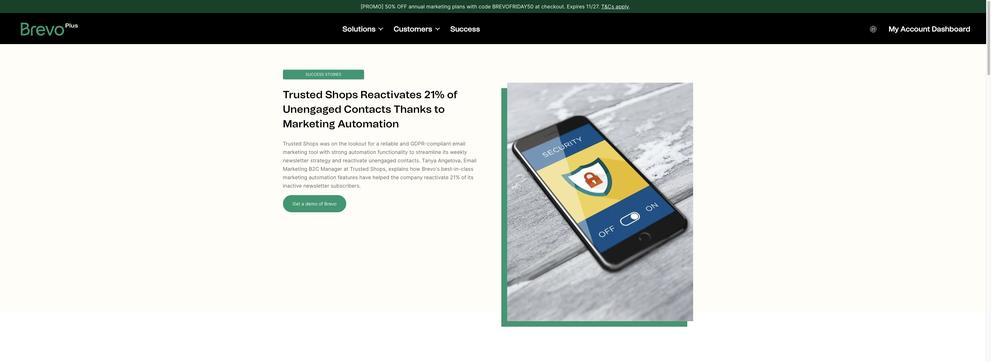 Task type: vqa. For each thing, say whether or not it's contained in the screenshot.
the Sign Up Free button
no



Task type: describe. For each thing, give the bounding box(es) containing it.
company
[[400, 174, 423, 181]]

1 vertical spatial marketing
[[283, 149, 307, 155]]

reliable
[[381, 141, 398, 147]]

to inside trusted shops reactivates 21% of unengaged contacts thanks to marketing automation
[[434, 103, 445, 116]]

inactive
[[283, 183, 302, 189]]

streamline
[[416, 149, 441, 155]]

brevo image
[[21, 23, 78, 36]]

get
[[293, 201, 300, 207]]

compliant
[[427, 141, 451, 147]]

best-
[[441, 166, 454, 172]]

t&cs apply link
[[601, 3, 629, 10]]

shops for reactivates
[[325, 89, 358, 101]]

tool
[[309, 149, 318, 155]]

button image
[[870, 26, 877, 32]]

contacts
[[344, 103, 391, 116]]

0 horizontal spatial a
[[302, 201, 304, 207]]

gdpr-
[[411, 141, 427, 147]]

email
[[453, 141, 466, 147]]

get a demo of brevo
[[293, 201, 337, 207]]

have
[[360, 174, 371, 181]]

functionality
[[378, 149, 408, 155]]

1 vertical spatial and
[[332, 157, 341, 164]]

subscribers.
[[331, 183, 361, 189]]

to inside trusted shops was on the lookout for a reliable and gdpr-compliant email marketing tool with strong automation functionality to streamline its weekly newsletter strategy and reactivate unengaged contacts. tanya angelova, email marketing b2c manager at trusted shops, explains how brevo's best-in-class marketing automation features have helped the company reactivate 21% of its inactive newsletter subscribers.
[[409, 149, 414, 155]]

was
[[320, 141, 330, 147]]

for
[[368, 141, 375, 147]]

success
[[450, 25, 480, 33]]

account
[[901, 25, 930, 33]]

lookout
[[348, 141, 367, 147]]

0 horizontal spatial its
[[443, 149, 449, 155]]

0 horizontal spatial the
[[339, 141, 347, 147]]

reactivates
[[361, 89, 422, 101]]

trusted shops was on the lookout for a reliable and gdpr-compliant email marketing tool with strong automation functionality to streamline its weekly newsletter strategy and reactivate unengaged contacts. tanya angelova, email marketing b2c manager at trusted shops, explains how brevo's best-in-class marketing automation features have helped the company reactivate 21% of its inactive newsletter subscribers.
[[283, 141, 477, 189]]

1 horizontal spatial with
[[467, 3, 477, 10]]

1 vertical spatial the
[[391, 174, 399, 181]]

explains
[[389, 166, 409, 172]]

features
[[338, 174, 358, 181]]

success link
[[450, 25, 480, 34]]

my account dashboard link
[[889, 25, 971, 34]]

marketing inside trusted shops was on the lookout for a reliable and gdpr-compliant email marketing tool with strong automation functionality to streamline its weekly newsletter strategy and reactivate unengaged contacts. tanya angelova, email marketing b2c manager at trusted shops, explains how brevo's best-in-class marketing automation features have helped the company reactivate 21% of its inactive newsletter subscribers.
[[283, 166, 307, 172]]

[promo] 50% off annual marketing plans with code brevofriday50 at checkout. expires 11/27. t&cs apply .
[[361, 3, 631, 10]]

in-
[[454, 166, 461, 172]]

a inside trusted shops was on the lookout for a reliable and gdpr-compliant email marketing tool with strong automation functionality to streamline its weekly newsletter strategy and reactivate unengaged contacts. tanya angelova, email marketing b2c manager at trusted shops, explains how brevo's best-in-class marketing automation features have helped the company reactivate 21% of its inactive newsletter subscribers.
[[376, 141, 379, 147]]

my
[[889, 25, 899, 33]]

0 vertical spatial at
[[535, 3, 540, 10]]

11/27.
[[586, 3, 600, 10]]

how
[[410, 166, 420, 172]]

on
[[331, 141, 337, 147]]

contacts.
[[398, 157, 421, 164]]

off
[[397, 3, 407, 10]]

0 vertical spatial newsletter
[[283, 157, 309, 164]]

class
[[461, 166, 474, 172]]

2 vertical spatial trusted
[[350, 166, 369, 172]]

solutions link
[[343, 25, 383, 34]]

1 vertical spatial automation
[[309, 174, 336, 181]]

success stories
[[306, 72, 341, 77]]

trusted for trusted shops was on the lookout for a reliable and gdpr-compliant email marketing tool with strong automation functionality to streamline its weekly newsletter strategy and reactivate unengaged contacts. tanya angelova, email marketing b2c manager at trusted shops, explains how brevo's best-in-class marketing automation features have helped the company reactivate 21% of its inactive newsletter subscribers.
[[283, 141, 302, 147]]

1 horizontal spatial reactivate
[[424, 174, 449, 181]]



Task type: locate. For each thing, give the bounding box(es) containing it.
annual
[[409, 3, 425, 10]]

0 vertical spatial of
[[447, 89, 458, 101]]

newsletter
[[283, 157, 309, 164], [303, 183, 329, 189]]

customers link
[[394, 25, 440, 34]]

0 vertical spatial marketing
[[283, 118, 335, 130]]

and up functionality
[[400, 141, 409, 147]]

2 marketing from the top
[[283, 166, 307, 172]]

my account dashboard
[[889, 25, 971, 33]]

0 horizontal spatial reactivate
[[343, 157, 367, 164]]

1 horizontal spatial of
[[447, 89, 458, 101]]

0 vertical spatial marketing
[[426, 3, 451, 10]]

0 horizontal spatial with
[[320, 149, 330, 155]]

a
[[376, 141, 379, 147], [302, 201, 304, 207]]

0 vertical spatial the
[[339, 141, 347, 147]]

21%
[[424, 89, 445, 101], [450, 174, 460, 181]]

automation
[[338, 118, 399, 130]]

automation down lookout
[[349, 149, 376, 155]]

newsletter down b2c
[[303, 183, 329, 189]]

21% up thanks
[[424, 89, 445, 101]]

reactivate down lookout
[[343, 157, 367, 164]]

1 vertical spatial 21%
[[450, 174, 460, 181]]

and down strong
[[332, 157, 341, 164]]

shops up tool at the top
[[303, 141, 319, 147]]

trusted
[[283, 89, 323, 101], [283, 141, 302, 147], [350, 166, 369, 172]]

0 horizontal spatial and
[[332, 157, 341, 164]]

at inside trusted shops was on the lookout for a reliable and gdpr-compliant email marketing tool with strong automation functionality to streamline its weekly newsletter strategy and reactivate unengaged contacts. tanya angelova, email marketing b2c manager at trusted shops, explains how brevo's best-in-class marketing automation features have helped the company reactivate 21% of its inactive newsletter subscribers.
[[344, 166, 349, 172]]

2 vertical spatial of
[[319, 201, 323, 207]]

unengaged
[[283, 103, 342, 116]]

1 horizontal spatial shops
[[325, 89, 358, 101]]

automation down b2c
[[309, 174, 336, 181]]

1 vertical spatial marketing
[[283, 166, 307, 172]]

the down explains
[[391, 174, 399, 181]]

thanks
[[394, 103, 432, 116]]

.
[[629, 3, 631, 10]]

helped
[[373, 174, 389, 181]]

1 vertical spatial its
[[468, 174, 474, 181]]

50%
[[385, 3, 396, 10]]

to up contacts.
[[409, 149, 414, 155]]

marketing inside trusted shops reactivates 21% of unengaged contacts thanks to marketing automation
[[283, 118, 335, 130]]

marketing left plans
[[426, 3, 451, 10]]

1 horizontal spatial at
[[535, 3, 540, 10]]

shops for was
[[303, 141, 319, 147]]

of inside trusted shops was on the lookout for a reliable and gdpr-compliant email marketing tool with strong automation functionality to streamline its weekly newsletter strategy and reactivate unengaged contacts. tanya angelova, email marketing b2c manager at trusted shops, explains how brevo's best-in-class marketing automation features have helped the company reactivate 21% of its inactive newsletter subscribers.
[[461, 174, 466, 181]]

0 vertical spatial its
[[443, 149, 449, 155]]

0 horizontal spatial of
[[319, 201, 323, 207]]

21% inside trusted shops was on the lookout for a reliable and gdpr-compliant email marketing tool with strong automation functionality to streamline its weekly newsletter strategy and reactivate unengaged contacts. tanya angelova, email marketing b2c manager at trusted shops, explains how brevo's best-in-class marketing automation features have helped the company reactivate 21% of its inactive newsletter subscribers.
[[450, 174, 460, 181]]

0 vertical spatial trusted
[[283, 89, 323, 101]]

reactivate
[[343, 157, 367, 164], [424, 174, 449, 181]]

1 horizontal spatial to
[[434, 103, 445, 116]]

to right thanks
[[434, 103, 445, 116]]

0 vertical spatial reactivate
[[343, 157, 367, 164]]

stories
[[325, 72, 341, 77]]

1 vertical spatial of
[[461, 174, 466, 181]]

customers
[[394, 25, 432, 33]]

1 vertical spatial with
[[320, 149, 330, 155]]

0 horizontal spatial shops
[[303, 141, 319, 147]]

21% down in-
[[450, 174, 460, 181]]

shops,
[[370, 166, 387, 172]]

0 vertical spatial shops
[[325, 89, 358, 101]]

with down was
[[320, 149, 330, 155]]

code
[[479, 3, 491, 10]]

brevofriday50
[[492, 3, 534, 10]]

and
[[400, 141, 409, 147], [332, 157, 341, 164]]

0 vertical spatial a
[[376, 141, 379, 147]]

1 horizontal spatial a
[[376, 141, 379, 147]]

0 horizontal spatial to
[[409, 149, 414, 155]]

21% inside trusted shops reactivates 21% of unengaged contacts thanks to marketing automation
[[424, 89, 445, 101]]

automation
[[349, 149, 376, 155], [309, 174, 336, 181]]

its down class
[[468, 174, 474, 181]]

strong
[[331, 149, 347, 155]]

the right "on" at the left top
[[339, 141, 347, 147]]

shops inside trusted shops reactivates 21% of unengaged contacts thanks to marketing automation
[[325, 89, 358, 101]]

strategy
[[310, 157, 331, 164]]

with left code
[[467, 3, 477, 10]]

success
[[306, 72, 324, 77]]

manager
[[321, 166, 342, 172]]

plans
[[452, 3, 465, 10]]

0 vertical spatial 21%
[[424, 89, 445, 101]]

the
[[339, 141, 347, 147], [391, 174, 399, 181]]

1 marketing from the top
[[283, 118, 335, 130]]

to
[[434, 103, 445, 116], [409, 149, 414, 155]]

at
[[535, 3, 540, 10], [344, 166, 349, 172]]

0 vertical spatial with
[[467, 3, 477, 10]]

[promo]
[[361, 3, 384, 10]]

demo
[[305, 201, 318, 207]]

trusted inside trusted shops reactivates 21% of unengaged contacts thanks to marketing automation
[[283, 89, 323, 101]]

with inside trusted shops was on the lookout for a reliable and gdpr-compliant email marketing tool with strong automation functionality to streamline its weekly newsletter strategy and reactivate unengaged contacts. tanya angelova, email marketing b2c manager at trusted shops, explains how brevo's best-in-class marketing automation features have helped the company reactivate 21% of its inactive newsletter subscribers.
[[320, 149, 330, 155]]

of
[[447, 89, 458, 101], [461, 174, 466, 181], [319, 201, 323, 207]]

get a demo of brevo link
[[283, 195, 346, 213]]

trusted shops reactivates 21% of unengaged contacts thanks to marketing automation
[[283, 89, 458, 130]]

a right for
[[376, 141, 379, 147]]

a right get at bottom
[[302, 201, 304, 207]]

tanya
[[422, 157, 437, 164]]

0 horizontal spatial automation
[[309, 174, 336, 181]]

its
[[443, 149, 449, 155], [468, 174, 474, 181]]

1 vertical spatial shops
[[303, 141, 319, 147]]

0 vertical spatial automation
[[349, 149, 376, 155]]

its up "angelova," at the left top of the page
[[443, 149, 449, 155]]

marketing
[[426, 3, 451, 10], [283, 149, 307, 155], [283, 174, 307, 181]]

1 horizontal spatial its
[[468, 174, 474, 181]]

of inside trusted shops reactivates 21% of unengaged contacts thanks to marketing automation
[[447, 89, 458, 101]]

newsletter down tool at the top
[[283, 157, 309, 164]]

1 vertical spatial reactivate
[[424, 174, 449, 181]]

0 vertical spatial to
[[434, 103, 445, 116]]

angelova,
[[438, 157, 462, 164]]

b2c
[[309, 166, 319, 172]]

at up the features
[[344, 166, 349, 172]]

expires
[[567, 3, 585, 10]]

1 vertical spatial trusted
[[283, 141, 302, 147]]

shops inside trusted shops was on the lookout for a reliable and gdpr-compliant email marketing tool with strong automation functionality to streamline its weekly newsletter strategy and reactivate unengaged contacts. tanya angelova, email marketing b2c manager at trusted shops, explains how brevo's best-in-class marketing automation features have helped the company reactivate 21% of its inactive newsletter subscribers.
[[303, 141, 319, 147]]

brevo
[[324, 201, 337, 207]]

0 horizontal spatial 21%
[[424, 89, 445, 101]]

marketing left tool at the top
[[283, 149, 307, 155]]

marketing up inactive
[[283, 174, 307, 181]]

1 vertical spatial at
[[344, 166, 349, 172]]

marketing up inactive
[[283, 166, 307, 172]]

marketing
[[283, 118, 335, 130], [283, 166, 307, 172]]

2 horizontal spatial of
[[461, 174, 466, 181]]

0 horizontal spatial at
[[344, 166, 349, 172]]

with
[[467, 3, 477, 10], [320, 149, 330, 155]]

1 vertical spatial to
[[409, 149, 414, 155]]

2 vertical spatial marketing
[[283, 174, 307, 181]]

unengaged
[[369, 157, 396, 164]]

1 vertical spatial a
[[302, 201, 304, 207]]

weekly
[[450, 149, 467, 155]]

1 horizontal spatial automation
[[349, 149, 376, 155]]

1 horizontal spatial and
[[400, 141, 409, 147]]

1 horizontal spatial the
[[391, 174, 399, 181]]

dashboard
[[932, 25, 971, 33]]

shops down stories
[[325, 89, 358, 101]]

apply
[[616, 3, 629, 10]]

reactivate down brevo's
[[424, 174, 449, 181]]

checkout.
[[542, 3, 566, 10]]

1 vertical spatial newsletter
[[303, 183, 329, 189]]

solutions
[[343, 25, 376, 33]]

shops
[[325, 89, 358, 101], [303, 141, 319, 147]]

t&cs
[[601, 3, 614, 10]]

brevo's
[[422, 166, 440, 172]]

at left 'checkout.'
[[535, 3, 540, 10]]

marketing down unengaged
[[283, 118, 335, 130]]

trusted for trusted shops reactivates 21% of unengaged contacts thanks to marketing automation
[[283, 89, 323, 101]]

1 horizontal spatial 21%
[[450, 174, 460, 181]]

0 vertical spatial and
[[400, 141, 409, 147]]

email
[[464, 157, 477, 164]]



